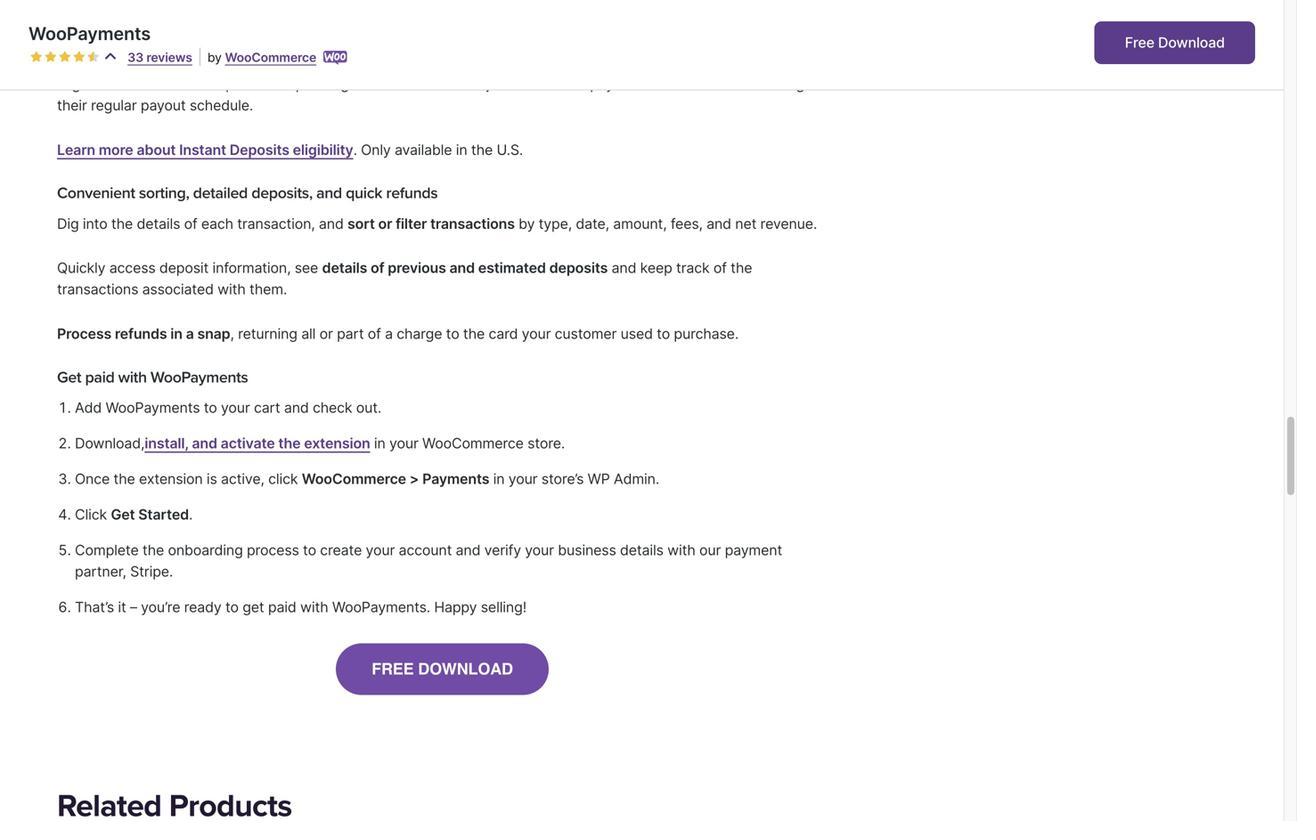 Task type: describe. For each thing, give the bounding box(es) containing it.
0 vertical spatial payout
[[590, 75, 635, 93]]

without
[[693, 75, 743, 93]]

the right once
[[114, 471, 135, 488]]

2 vertical spatial woocommerce
[[302, 471, 406, 488]]

available
[[395, 141, 452, 158]]

just
[[487, 75, 511, 93]]

can
[[181, 75, 205, 93]]

customer
[[555, 325, 617, 343]]

a left charge
[[385, 325, 393, 343]]

your up reviews
[[167, 31, 196, 48]]

estimated
[[478, 260, 546, 277]]

payment
[[725, 542, 783, 559]]

that's
[[75, 599, 114, 617]]

and inside complete the onboarding process to create your account and verify your business details with our payment partner, stripe.
[[456, 542, 481, 559]]

date,
[[576, 215, 610, 233]]

sorting,
[[139, 184, 189, 203]]

and right previous
[[450, 260, 475, 277]]

download, install, and activate the extension in your woocommerce store.
[[75, 435, 565, 453]]

the left u.s.
[[471, 141, 493, 158]]

by woocommerce
[[208, 50, 317, 65]]

purchase.
[[674, 325, 739, 343]]

all
[[301, 325, 316, 343]]

once
[[75, 471, 110, 488]]

0 vertical spatial paid
[[85, 368, 115, 387]]

about
[[137, 141, 176, 158]]

quickly
[[57, 260, 106, 277]]

quickly access deposit information, see details of previous and estimated deposits
[[57, 260, 608, 277]]

convenient
[[57, 184, 135, 203]]

and inside the stay flexible with immediate access to your funds when you need them. with woopayments' new feature, transfer your earnings to a debit card within minutes – including nights, weekends, and holidays.
[[656, 31, 681, 48]]

schedule.
[[190, 97, 253, 114]]

1 vertical spatial woopayments
[[151, 368, 248, 387]]

track
[[677, 260, 710, 277]]

to up woocommerce link
[[260, 31, 274, 48]]

the inside and keep track of the transactions associated with them.
[[731, 260, 753, 277]]

1 horizontal spatial details
[[322, 260, 367, 277]]

verify
[[485, 542, 521, 559]]

of left just
[[470, 75, 483, 93]]

activate
[[221, 435, 275, 453]]

ready
[[184, 599, 222, 617]]

1 vertical spatial refunds
[[115, 325, 167, 343]]

click get started .
[[75, 506, 193, 524]]

process
[[57, 325, 111, 343]]

0 vertical spatial or
[[378, 215, 392, 233]]

immediate
[[173, 9, 242, 27]]

is
[[207, 471, 217, 488]]

eligibility
[[293, 141, 353, 158]]

keep
[[641, 260, 673, 277]]

rate product 1 star image
[[30, 51, 43, 63]]

1 vertical spatial payout
[[141, 97, 186, 114]]

woocommerce link
[[225, 50, 317, 65]]

of right part
[[368, 325, 381, 343]]

pending
[[296, 75, 349, 93]]

woopayments.
[[332, 599, 431, 617]]

stay flexible with immediate access to your funds when you need them. with woopayments' new feature, transfer your earnings to a debit card within minutes – including nights, weekends, and holidays.
[[57, 9, 743, 48]]

of left previous
[[371, 260, 385, 277]]

fees,
[[671, 215, 703, 233]]

amount,
[[614, 215, 667, 233]]

1.5%
[[514, 75, 544, 93]]

and up is
[[192, 435, 217, 453]]

the right into
[[111, 215, 133, 233]]

transaction,
[[237, 215, 315, 233]]

deposits,
[[252, 184, 313, 203]]

to up 'debit'
[[296, 9, 309, 27]]

eligible merchants can deposit their pending balance at a cost of just 1.5% of the payout amount without affecting their regular payout schedule.
[[57, 75, 805, 114]]

33
[[128, 50, 144, 65]]

snap
[[197, 325, 230, 343]]

with inside the stay flexible with immediate access to your funds when you need them. with woopayments' new feature, transfer your earnings to a debit card within minutes – including nights, weekends, and holidays.
[[141, 9, 169, 27]]

convenient sorting, detailed deposits, and quick refunds
[[57, 184, 438, 203]]

need
[[455, 9, 488, 27]]

your up ">"
[[390, 435, 419, 453]]

nights,
[[534, 31, 578, 48]]

1 horizontal spatial refunds
[[386, 184, 438, 203]]

and left quick
[[316, 184, 342, 203]]

card inside the stay flexible with immediate access to your funds when you need them. with woopayments' new feature, transfer your earnings to a debit card within minutes – including nights, weekends, and holidays.
[[327, 31, 356, 48]]

1 vertical spatial by
[[519, 215, 535, 233]]

balance
[[353, 75, 405, 93]]

including
[[470, 31, 530, 48]]

earnings
[[200, 31, 257, 48]]

them. inside and keep track of the transactions associated with them.
[[250, 281, 287, 298]]

reviews
[[147, 50, 192, 65]]

out.
[[356, 399, 382, 417]]

account
[[399, 542, 452, 559]]

click
[[75, 506, 107, 524]]

your right the create
[[366, 542, 395, 559]]

dig into the details of each transaction, and sort or filter transactions by type, date, amount, fees, and net revenue.
[[57, 215, 818, 233]]

install, and activate the extension link
[[145, 435, 370, 453]]

process refunds in a snap , returning all or part of a charge to the card your customer used to purchase.
[[57, 325, 739, 343]]

amount
[[639, 75, 689, 93]]

to inside complete the onboarding process to create your account and verify your business details with our payment partner, stripe.
[[303, 542, 316, 559]]

1 vertical spatial deposit
[[159, 260, 209, 277]]

net
[[736, 215, 757, 233]]

see
[[295, 260, 318, 277]]

a inside eligible merchants can deposit their pending balance at a cost of just 1.5% of the payout amount without affecting their regular payout schedule.
[[426, 75, 433, 93]]

our
[[700, 542, 721, 559]]

0 horizontal spatial get
[[57, 368, 81, 387]]

filter
[[396, 215, 427, 233]]

previous
[[388, 260, 446, 277]]

in down out.
[[374, 435, 386, 453]]

holidays.
[[685, 31, 743, 48]]

0 horizontal spatial .
[[189, 506, 193, 524]]

the inside eligible merchants can deposit their pending balance at a cost of just 1.5% of the payout amount without affecting their regular payout schedule.
[[565, 75, 586, 93]]

0 vertical spatial woopayments
[[29, 23, 151, 45]]

cart
[[254, 399, 280, 417]]

of right 1.5%
[[548, 75, 561, 93]]

merchants
[[108, 75, 177, 93]]

debit
[[289, 31, 323, 48]]

0 horizontal spatial or
[[320, 325, 333, 343]]

revenue.
[[761, 215, 818, 233]]

woopayments'
[[567, 9, 664, 27]]

part
[[337, 325, 364, 343]]

details inside complete the onboarding process to create your account and verify your business details with our payment partner, stripe.
[[620, 542, 664, 559]]

and inside and keep track of the transactions associated with them.
[[612, 260, 637, 277]]

rate product 3 stars image
[[59, 51, 71, 63]]

payments
[[423, 471, 490, 488]]

0 horizontal spatial access
[[109, 260, 156, 277]]

0 vertical spatial extension
[[304, 435, 370, 453]]

complete the onboarding process to create your account and verify your business details with our payment partner, stripe.
[[75, 542, 783, 581]]



Task type: vqa. For each thing, say whether or not it's contained in the screenshot.
flexible
yes



Task type: locate. For each thing, give the bounding box(es) containing it.
1 horizontal spatial free
[[1126, 34, 1155, 51]]

0 vertical spatial deposit
[[209, 75, 258, 93]]

a left snap
[[186, 325, 194, 343]]

extension down install,
[[139, 471, 203, 488]]

1 vertical spatial paid
[[268, 599, 297, 617]]

1 horizontal spatial by
[[519, 215, 535, 233]]

0 horizontal spatial transactions
[[57, 281, 138, 298]]

only
[[361, 141, 391, 158]]

0 vertical spatial them.
[[492, 9, 530, 27]]

to right the used
[[657, 325, 670, 343]]

1 horizontal spatial free download
[[1126, 34, 1226, 51]]

with inside complete the onboarding process to create your account and verify your business details with our payment partner, stripe.
[[668, 542, 696, 559]]

0 horizontal spatial free download
[[372, 660, 513, 679]]

them. inside the stay flexible with immediate access to your funds when you need them. with woopayments' new feature, transfer your earnings to a debit card within minutes – including nights, weekends, and holidays.
[[492, 9, 530, 27]]

0 horizontal spatial free
[[372, 660, 414, 679]]

and down new
[[656, 31, 681, 48]]

with left 'our'
[[668, 542, 696, 559]]

the right 1.5%
[[565, 75, 586, 93]]

to left the create
[[303, 542, 316, 559]]

transactions down quickly
[[57, 281, 138, 298]]

them.
[[492, 9, 530, 27], [250, 281, 287, 298]]

feature,
[[57, 31, 108, 48]]

1 vertical spatial –
[[130, 599, 137, 617]]

get paid with woopayments
[[57, 368, 248, 387]]

add
[[75, 399, 102, 417]]

of right track
[[714, 260, 727, 277]]

access up associated
[[109, 260, 156, 277]]

1 vertical spatial access
[[109, 260, 156, 277]]

33 reviews
[[128, 50, 192, 65]]

deposit up associated
[[159, 260, 209, 277]]

deposits
[[230, 141, 290, 158]]

type,
[[539, 215, 572, 233]]

2 horizontal spatial details
[[620, 542, 664, 559]]

at
[[409, 75, 422, 93]]

1 horizontal spatial free download link
[[1095, 21, 1256, 64]]

the inside complete the onboarding process to create your account and verify your business details with our payment partner, stripe.
[[143, 542, 164, 559]]

. left only on the top left
[[353, 141, 357, 158]]

– right it
[[130, 599, 137, 617]]

quick
[[346, 184, 383, 203]]

the up click
[[278, 435, 301, 453]]

access up woocommerce link
[[246, 9, 292, 27]]

eligible
[[57, 75, 104, 93]]

woopayments
[[29, 23, 151, 45], [151, 368, 248, 387], [106, 399, 200, 417]]

paid
[[85, 368, 115, 387], [268, 599, 297, 617]]

0 horizontal spatial paid
[[85, 368, 115, 387]]

more
[[99, 141, 133, 158]]

0 vertical spatial .
[[353, 141, 357, 158]]

woocommerce up payments
[[423, 435, 524, 453]]

your left customer
[[522, 325, 551, 343]]

woopayments down get paid with woopayments
[[106, 399, 200, 417]]

with inside and keep track of the transactions associated with them.
[[218, 281, 246, 298]]

0 vertical spatial free download link
[[1095, 21, 1256, 64]]

used
[[621, 325, 653, 343]]

a right at
[[426, 75, 433, 93]]

returning
[[238, 325, 298, 343]]

access
[[246, 9, 292, 27], [109, 260, 156, 277]]

woopayments up rate product 5 stars icon
[[29, 23, 151, 45]]

0 vertical spatial woocommerce
[[225, 50, 317, 65]]

1 horizontal spatial –
[[460, 31, 467, 48]]

1 horizontal spatial transactions
[[431, 215, 515, 233]]

get up add
[[57, 368, 81, 387]]

with down information,
[[218, 281, 246, 298]]

or right all
[[320, 325, 333, 343]]

rate product 2 stars image
[[45, 51, 57, 63]]

0 vertical spatial free download
[[1126, 34, 1226, 51]]

0 horizontal spatial card
[[327, 31, 356, 48]]

that's it – you're ready to get paid with woopayments. happy selling!
[[75, 599, 527, 617]]

1 horizontal spatial or
[[378, 215, 392, 233]]

transactions up estimated
[[431, 215, 515, 233]]

1 horizontal spatial payout
[[590, 75, 635, 93]]

paid up add
[[85, 368, 115, 387]]

1 horizontal spatial their
[[262, 75, 292, 93]]

new
[[668, 9, 696, 27]]

2 vertical spatial details
[[620, 542, 664, 559]]

them. down information,
[[250, 281, 287, 298]]

regular
[[91, 97, 137, 114]]

1 horizontal spatial paid
[[268, 599, 297, 617]]

0 vertical spatial card
[[327, 31, 356, 48]]

0 vertical spatial by
[[208, 50, 222, 65]]

–
[[460, 31, 467, 48], [130, 599, 137, 617]]

details right business
[[620, 542, 664, 559]]

developed by woocommerce image
[[324, 51, 348, 65]]

your
[[313, 9, 342, 27], [167, 31, 196, 48], [522, 325, 551, 343], [221, 399, 250, 417], [390, 435, 419, 453], [509, 471, 538, 488], [366, 542, 395, 559], [525, 542, 554, 559]]

free download
[[1126, 34, 1226, 51], [372, 660, 513, 679]]

get right click
[[111, 506, 135, 524]]

u.s.
[[497, 141, 523, 158]]

0 vertical spatial transactions
[[431, 215, 515, 233]]

with
[[141, 9, 169, 27], [218, 281, 246, 298], [118, 368, 147, 387], [668, 542, 696, 559], [300, 599, 329, 617]]

to left cart
[[204, 399, 217, 417]]

add woopayments to your cart and check out.
[[75, 399, 382, 417]]

and right cart
[[284, 399, 309, 417]]

1 horizontal spatial extension
[[304, 435, 370, 453]]

stay
[[57, 9, 86, 27]]

0 vertical spatial access
[[246, 9, 292, 27]]

the down the net
[[731, 260, 753, 277]]

selling!
[[481, 599, 527, 617]]

– down need
[[460, 31, 467, 48]]

with up "download,"
[[118, 368, 147, 387]]

by left 'type,'
[[519, 215, 535, 233]]

1 vertical spatial get
[[111, 506, 135, 524]]

affecting
[[746, 75, 805, 93]]

download,
[[75, 435, 145, 453]]

to left get
[[225, 599, 239, 617]]

of inside and keep track of the transactions associated with them.
[[714, 260, 727, 277]]

a up woocommerce link
[[278, 31, 286, 48]]

click
[[268, 471, 298, 488]]

and left sort on the left top
[[319, 215, 344, 233]]

1 vertical spatial .
[[189, 506, 193, 524]]

the up stripe.
[[143, 542, 164, 559]]

transactions inside and keep track of the transactions associated with them.
[[57, 281, 138, 298]]

cost
[[437, 75, 466, 93]]

store's
[[542, 471, 584, 488]]

1 vertical spatial details
[[322, 260, 367, 277]]

.
[[353, 141, 357, 158], [189, 506, 193, 524]]

0 horizontal spatial –
[[130, 599, 137, 617]]

each
[[201, 215, 233, 233]]

charge
[[397, 325, 442, 343]]

1 horizontal spatial .
[[353, 141, 357, 158]]

it
[[118, 599, 126, 617]]

0 vertical spatial –
[[460, 31, 467, 48]]

0 horizontal spatial payout
[[141, 97, 186, 114]]

0 horizontal spatial their
[[57, 97, 87, 114]]

weekends,
[[582, 31, 653, 48]]

started
[[138, 506, 189, 524]]

and left the net
[[707, 215, 732, 233]]

and left verify
[[456, 542, 481, 559]]

to right charge
[[446, 325, 460, 343]]

rate product 4 stars image
[[73, 51, 86, 63]]

0 vertical spatial refunds
[[386, 184, 438, 203]]

woocommerce down download, install, and activate the extension in your woocommerce store.
[[302, 471, 406, 488]]

with up transfer
[[141, 9, 169, 27]]

sort
[[348, 215, 375, 233]]

you
[[427, 9, 451, 27]]

0 horizontal spatial by
[[208, 50, 222, 65]]

payout
[[590, 75, 635, 93], [141, 97, 186, 114]]

details right see
[[322, 260, 367, 277]]

in
[[456, 141, 468, 158], [171, 325, 183, 343], [374, 435, 386, 453], [494, 471, 505, 488]]

0 horizontal spatial download
[[418, 660, 513, 679]]

1 vertical spatial free download link
[[336, 644, 549, 696]]

refunds
[[386, 184, 438, 203], [115, 325, 167, 343]]

refunds up get paid with woopayments
[[115, 325, 167, 343]]

admin.
[[614, 471, 660, 488]]

within
[[360, 31, 400, 48]]

0 horizontal spatial details
[[137, 215, 180, 233]]

2 vertical spatial woopayments
[[106, 399, 200, 417]]

their
[[262, 75, 292, 93], [57, 97, 87, 114]]

0 vertical spatial their
[[262, 75, 292, 93]]

0 vertical spatial get
[[57, 368, 81, 387]]

in right the available
[[456, 141, 468, 158]]

0 vertical spatial free
[[1126, 34, 1155, 51]]

0 horizontal spatial refunds
[[115, 325, 167, 343]]

store.
[[528, 435, 565, 453]]

1 vertical spatial free download
[[372, 660, 513, 679]]

extension down check
[[304, 435, 370, 453]]

1 vertical spatial extension
[[139, 471, 203, 488]]

check
[[313, 399, 352, 417]]

1 vertical spatial woocommerce
[[423, 435, 524, 453]]

woocommerce
[[225, 50, 317, 65], [423, 435, 524, 453], [302, 471, 406, 488]]

1 vertical spatial or
[[320, 325, 333, 343]]

1 horizontal spatial download
[[1159, 34, 1226, 51]]

your left store's
[[509, 471, 538, 488]]

or right sort on the left top
[[378, 215, 392, 233]]

with right get
[[300, 599, 329, 617]]

1 vertical spatial them.
[[250, 281, 287, 298]]

1 horizontal spatial card
[[489, 325, 518, 343]]

1 vertical spatial free
[[372, 660, 414, 679]]

1 vertical spatial transactions
[[57, 281, 138, 298]]

happy
[[434, 599, 477, 617]]

the
[[565, 75, 586, 93], [471, 141, 493, 158], [111, 215, 133, 233], [731, 260, 753, 277], [463, 325, 485, 343], [278, 435, 301, 453], [114, 471, 135, 488], [143, 542, 164, 559]]

payout down merchants
[[141, 97, 186, 114]]

in left snap
[[171, 325, 183, 343]]

and left keep
[[612, 260, 637, 277]]

refunds up filter
[[386, 184, 438, 203]]

when
[[387, 9, 423, 27]]

learn more about instant deposits eligibility . only available in the u.s.
[[57, 141, 523, 158]]

rate product 5 stars image
[[87, 51, 100, 63]]

payout down weekends,
[[590, 75, 635, 93]]

0 horizontal spatial free download link
[[336, 644, 549, 696]]

1 vertical spatial their
[[57, 97, 87, 114]]

in right payments
[[494, 471, 505, 488]]

your up 'debit'
[[313, 9, 342, 27]]

deposit inside eligible merchants can deposit their pending balance at a cost of just 1.5% of the payout amount without affecting their regular payout schedule.
[[209, 75, 258, 93]]

,
[[230, 325, 234, 343]]

wp
[[588, 471, 610, 488]]

onboarding
[[168, 542, 243, 559]]

details down "sorting,"
[[137, 215, 180, 233]]

33 reviews link
[[128, 50, 192, 65]]

into
[[83, 215, 107, 233]]

paid right get
[[268, 599, 297, 617]]

your left cart
[[221, 399, 250, 417]]

funds
[[346, 9, 383, 27]]

with
[[533, 9, 563, 27]]

their down woocommerce link
[[262, 75, 292, 93]]

of left each
[[184, 215, 198, 233]]

card down estimated
[[489, 325, 518, 343]]

a
[[278, 31, 286, 48], [426, 75, 433, 93], [186, 325, 194, 343], [385, 325, 393, 343]]

0 vertical spatial download
[[1159, 34, 1226, 51]]

a inside the stay flexible with immediate access to your funds when you need them. with woopayments' new feature, transfer your earnings to a debit card within minutes – including nights, weekends, and holidays.
[[278, 31, 286, 48]]

card up developed by woocommerce image
[[327, 31, 356, 48]]

. up onboarding
[[189, 506, 193, 524]]

woopayments up "add woopayments to your cart and check out."
[[151, 368, 248, 387]]

1 horizontal spatial get
[[111, 506, 135, 524]]

them. up "including"
[[492, 9, 530, 27]]

0 vertical spatial details
[[137, 215, 180, 233]]

free
[[1126, 34, 1155, 51], [372, 660, 414, 679]]

access inside the stay flexible with immediate access to your funds when you need them. with woopayments' new feature, transfer your earnings to a debit card within minutes – including nights, weekends, and holidays.
[[246, 9, 292, 27]]

their down eligible
[[57, 97, 87, 114]]

once the extension is active, click woocommerce > payments in your store's wp admin.
[[75, 471, 660, 488]]

and keep track of the transactions associated with them.
[[57, 260, 753, 298]]

0 horizontal spatial them.
[[250, 281, 287, 298]]

by down earnings
[[208, 50, 222, 65]]

deposit up "schedule."
[[209, 75, 258, 93]]

0 horizontal spatial extension
[[139, 471, 203, 488]]

install,
[[145, 435, 189, 453]]

1 horizontal spatial them.
[[492, 9, 530, 27]]

1 horizontal spatial access
[[246, 9, 292, 27]]

1 vertical spatial download
[[418, 660, 513, 679]]

>
[[410, 471, 419, 488]]

your right verify
[[525, 542, 554, 559]]

dig
[[57, 215, 79, 233]]

– inside the stay flexible with immediate access to your funds when you need them. with woopayments' new feature, transfer your earnings to a debit card within minutes – including nights, weekends, and holidays.
[[460, 31, 467, 48]]

1 vertical spatial card
[[489, 325, 518, 343]]

free download link
[[1095, 21, 1256, 64], [336, 644, 549, 696]]

flexible
[[90, 9, 137, 27]]

the right charge
[[463, 325, 485, 343]]

minutes
[[404, 31, 456, 48]]

woocommerce down 'debit'
[[225, 50, 317, 65]]

associated
[[142, 281, 214, 298]]



